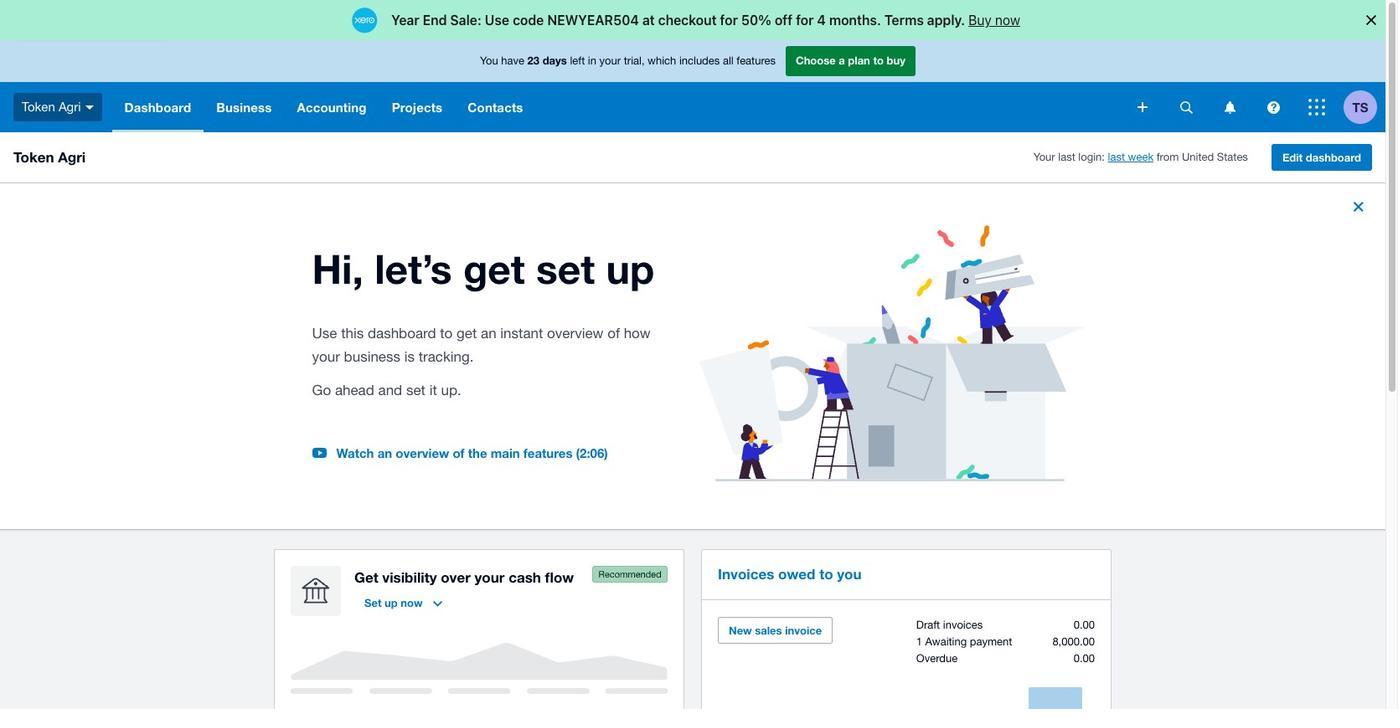 Task type: locate. For each thing, give the bounding box(es) containing it.
contacts button
[[455, 82, 536, 132]]

set
[[536, 245, 595, 293], [406, 382, 425, 399]]

0.00 for overdue
[[1074, 652, 1095, 665]]

banner containing ts
[[0, 40, 1385, 132]]

overview
[[547, 325, 603, 342], [396, 446, 449, 461]]

overview left "the"
[[396, 446, 449, 461]]

your inside you have 23 days left in your trial, which includes all features
[[599, 55, 621, 67]]

token agri down token agri popup button on the left top of page
[[13, 148, 86, 166]]

get up instant
[[463, 245, 525, 293]]

last right 'your'
[[1058, 151, 1075, 164]]

set left it
[[406, 382, 425, 399]]

1 vertical spatial dashboard
[[368, 325, 436, 342]]

use
[[312, 325, 337, 342]]

of left "the"
[[453, 446, 465, 461]]

1 horizontal spatial last
[[1108, 151, 1125, 164]]

2 vertical spatial your
[[475, 568, 505, 586]]

1 vertical spatial token
[[13, 148, 54, 166]]

0 vertical spatial an
[[481, 325, 496, 342]]

0 horizontal spatial overview
[[396, 446, 449, 461]]

week
[[1128, 151, 1154, 164]]

2 0.00 from the top
[[1074, 652, 1095, 665]]

agri down token agri popup button on the left top of page
[[58, 148, 86, 166]]

sales
[[755, 624, 782, 637]]

1 vertical spatial up
[[385, 596, 398, 609]]

svg image
[[1308, 99, 1325, 116], [1180, 101, 1192, 113], [1224, 101, 1235, 113], [1267, 101, 1279, 113], [1138, 102, 1148, 112]]

overdue
[[916, 652, 958, 665]]

dashboard
[[1306, 151, 1361, 164], [368, 325, 436, 342]]

get inside use this dashboard to get an instant overview of how your business is tracking.
[[457, 325, 477, 342]]

of left how
[[607, 325, 620, 342]]

2 0.00 link from the top
[[1074, 652, 1095, 665]]

banner
[[0, 40, 1385, 132]]

is
[[404, 349, 415, 365]]

dashboard inside use this dashboard to get an instant overview of how your business is tracking.
[[368, 325, 436, 342]]

0 horizontal spatial up
[[385, 596, 398, 609]]

set up now
[[364, 596, 423, 609]]

to inside banner
[[873, 54, 884, 67]]

1 vertical spatial to
[[440, 325, 453, 342]]

1 vertical spatial 0.00
[[1074, 652, 1095, 665]]

0 vertical spatial up
[[606, 245, 655, 293]]

an
[[481, 325, 496, 342], [377, 446, 392, 461]]

your right in
[[599, 55, 621, 67]]

0 horizontal spatial last
[[1058, 151, 1075, 164]]

0 vertical spatial features
[[737, 55, 776, 67]]

1 vertical spatial agri
[[58, 148, 86, 166]]

of
[[607, 325, 620, 342], [453, 446, 465, 461]]

to left "you"
[[819, 565, 833, 583]]

to up tracking.
[[440, 325, 453, 342]]

1 horizontal spatial of
[[607, 325, 620, 342]]

1 vertical spatial your
[[312, 349, 340, 365]]

get
[[463, 245, 525, 293], [457, 325, 477, 342]]

edit dashboard button
[[1271, 144, 1372, 171]]

1 vertical spatial overview
[[396, 446, 449, 461]]

token agri
[[22, 99, 81, 114], [13, 148, 86, 166]]

days
[[543, 54, 567, 67]]

0 vertical spatial of
[[607, 325, 620, 342]]

0.00 link down 8,000.00 link
[[1074, 652, 1095, 665]]

use this dashboard to get an instant overview of how your business is tracking.
[[312, 325, 651, 365]]

0 horizontal spatial dashboard
[[368, 325, 436, 342]]

the
[[468, 446, 487, 461]]

1 vertical spatial 0.00 link
[[1074, 652, 1095, 665]]

0 vertical spatial 0.00
[[1074, 619, 1095, 631]]

0 vertical spatial agri
[[59, 99, 81, 114]]

1 horizontal spatial to
[[819, 565, 833, 583]]

0 vertical spatial overview
[[547, 325, 603, 342]]

features right main at the left
[[523, 446, 572, 461]]

now
[[401, 596, 423, 609]]

last
[[1058, 151, 1075, 164], [1108, 151, 1125, 164]]

0 horizontal spatial set
[[406, 382, 425, 399]]

(2:06)
[[576, 446, 608, 461]]

0.00 up 8,000.00 link
[[1074, 619, 1095, 631]]

states
[[1217, 151, 1248, 164]]

0.00 link
[[1074, 619, 1095, 631], [1074, 652, 1095, 665]]

business button
[[204, 82, 284, 132]]

1 vertical spatial an
[[377, 446, 392, 461]]

0.00 link for draft invoices
[[1074, 619, 1095, 631]]

overview right instant
[[547, 325, 603, 342]]

0 vertical spatial dashboard
[[1306, 151, 1361, 164]]

an right the watch
[[377, 446, 392, 461]]

invoices owed to you
[[718, 565, 862, 583]]

0.00 down 8,000.00 link
[[1074, 652, 1095, 665]]

agri inside token agri popup button
[[59, 99, 81, 114]]

go ahead and set it up.
[[312, 382, 461, 399]]

banking icon image
[[291, 566, 341, 616]]

svg image up united
[[1180, 101, 1192, 113]]

watch an overview of the main features (2:06) button
[[336, 446, 608, 461]]

0.00
[[1074, 619, 1095, 631], [1074, 652, 1095, 665]]

1 vertical spatial of
[[453, 446, 465, 461]]

token agri inside popup button
[[22, 99, 81, 114]]

and
[[378, 382, 402, 399]]

1 agri from the top
[[59, 99, 81, 114]]

new
[[729, 624, 752, 637]]

0 horizontal spatial an
[[377, 446, 392, 461]]

1 0.00 from the top
[[1074, 619, 1095, 631]]

2 agri from the top
[[58, 148, 86, 166]]

1 horizontal spatial your
[[475, 568, 505, 586]]

features
[[737, 55, 776, 67], [523, 446, 572, 461]]

2 horizontal spatial your
[[599, 55, 621, 67]]

dialog
[[0, 0, 1398, 40]]

2 last from the left
[[1108, 151, 1125, 164]]

1
[[916, 635, 922, 648]]

your inside use this dashboard to get an instant overview of how your business is tracking.
[[312, 349, 340, 365]]

up up how
[[606, 245, 655, 293]]

1 vertical spatial get
[[457, 325, 477, 342]]

2 horizontal spatial to
[[873, 54, 884, 67]]

0 vertical spatial token
[[22, 99, 55, 114]]

1 horizontal spatial an
[[481, 325, 496, 342]]

your right over
[[475, 568, 505, 586]]

draft invoices
[[916, 619, 983, 631]]

last left week
[[1108, 151, 1125, 164]]

token down token agri popup button on the left top of page
[[13, 148, 54, 166]]

dashboard up is
[[368, 325, 436, 342]]

overview inside use this dashboard to get an instant overview of how your business is tracking.
[[547, 325, 603, 342]]

0 horizontal spatial your
[[312, 349, 340, 365]]

svg image left ts
[[1308, 99, 1325, 116]]

svg image
[[85, 105, 93, 110]]

set up instant
[[536, 245, 595, 293]]

your down use
[[312, 349, 340, 365]]

0 vertical spatial your
[[599, 55, 621, 67]]

this
[[341, 325, 364, 342]]

plan
[[848, 54, 870, 67]]

1 horizontal spatial overview
[[547, 325, 603, 342]]

0.00 link up 8,000.00 link
[[1074, 619, 1095, 631]]

features right all
[[737, 55, 776, 67]]

payment
[[970, 635, 1012, 648]]

svg image up states
[[1224, 101, 1235, 113]]

0 vertical spatial to
[[873, 54, 884, 67]]

your
[[599, 55, 621, 67], [312, 349, 340, 365], [475, 568, 505, 586]]

0 vertical spatial 0.00 link
[[1074, 619, 1095, 631]]

up
[[606, 245, 655, 293], [385, 596, 398, 609]]

0 horizontal spatial to
[[440, 325, 453, 342]]

token agri left svg image
[[22, 99, 81, 114]]

agri left svg image
[[59, 99, 81, 114]]

set for and
[[406, 382, 425, 399]]

1 horizontal spatial set
[[536, 245, 595, 293]]

tracking.
[[419, 349, 474, 365]]

0 vertical spatial set
[[536, 245, 595, 293]]

1 horizontal spatial features
[[737, 55, 776, 67]]

get visibility over your cash flow
[[354, 568, 574, 586]]

1 0.00 link from the top
[[1074, 619, 1095, 631]]

0 vertical spatial token agri
[[22, 99, 81, 114]]

to inside use this dashboard to get an instant overview of how your business is tracking.
[[440, 325, 453, 342]]

token agri button
[[0, 82, 112, 132]]

an left instant
[[481, 325, 496, 342]]

token left svg image
[[22, 99, 55, 114]]

to
[[873, 54, 884, 67], [440, 325, 453, 342], [819, 565, 833, 583]]

1 vertical spatial set
[[406, 382, 425, 399]]

0 horizontal spatial features
[[523, 446, 572, 461]]

to left the buy
[[873, 54, 884, 67]]

ts
[[1352, 99, 1368, 114]]

1 horizontal spatial dashboard
[[1306, 151, 1361, 164]]

dashboard right edit on the right of the page
[[1306, 151, 1361, 164]]

up right set on the left bottom of page
[[385, 596, 398, 609]]

1 vertical spatial features
[[523, 446, 572, 461]]

set up now button
[[354, 589, 452, 616]]

get up tracking.
[[457, 325, 477, 342]]

draft
[[916, 619, 940, 631]]

close image
[[1345, 193, 1372, 220]]



Task type: vqa. For each thing, say whether or not it's contained in the screenshot.
Is it included in my Xero subscription?'s Toggle image
no



Task type: describe. For each thing, give the bounding box(es) containing it.
invoices
[[943, 619, 983, 631]]

to for plan
[[873, 54, 884, 67]]

last week button
[[1108, 151, 1154, 164]]

have
[[501, 55, 524, 67]]

0.00 for draft invoices
[[1074, 619, 1095, 631]]

cash
[[509, 568, 541, 586]]

0 horizontal spatial of
[[453, 446, 465, 461]]

your
[[1033, 151, 1055, 164]]

8,000.00
[[1052, 635, 1095, 648]]

projects
[[392, 100, 443, 115]]

ts button
[[1344, 82, 1385, 132]]

invoice
[[785, 624, 822, 637]]

0.00 link for overdue
[[1074, 652, 1095, 665]]

1 last from the left
[[1058, 151, 1075, 164]]

8,000.00 link
[[1052, 635, 1095, 648]]

up.
[[441, 382, 461, 399]]

how
[[624, 325, 651, 342]]

which
[[648, 55, 676, 67]]

includes
[[679, 55, 720, 67]]

login:
[[1078, 151, 1105, 164]]

dashboard inside edit dashboard button
[[1306, 151, 1361, 164]]

watch
[[336, 446, 374, 461]]

overdue link
[[916, 652, 958, 665]]

your last login: last week from united states
[[1033, 151, 1248, 164]]

1 awaiting payment link
[[916, 635, 1012, 648]]

svg image up edit dashboard button
[[1267, 101, 1279, 113]]

banking preview line graph image
[[291, 643, 668, 694]]

2 vertical spatial to
[[819, 565, 833, 583]]

dashboard
[[124, 100, 191, 115]]

hi, let's get set up
[[312, 245, 655, 293]]

new sales invoice
[[729, 624, 822, 637]]

up inside "button"
[[385, 596, 398, 609]]

1 awaiting payment
[[916, 635, 1012, 648]]

projects button
[[379, 82, 455, 132]]

united
[[1182, 151, 1214, 164]]

let's
[[375, 245, 452, 293]]

you
[[480, 55, 498, 67]]

get
[[354, 568, 378, 586]]

edit dashboard
[[1282, 151, 1361, 164]]

ahead
[[335, 382, 374, 399]]

0 vertical spatial get
[[463, 245, 525, 293]]

main
[[491, 446, 520, 461]]

choose
[[796, 54, 836, 67]]

owed
[[778, 565, 815, 583]]

an inside use this dashboard to get an instant overview of how your business is tracking.
[[481, 325, 496, 342]]

invoices
[[718, 565, 774, 583]]

watch an overview of the main features (2:06)
[[336, 446, 608, 461]]

to for dashboard
[[440, 325, 453, 342]]

it
[[429, 382, 437, 399]]

choose a plan to buy
[[796, 54, 905, 67]]

token inside popup button
[[22, 99, 55, 114]]

go
[[312, 382, 331, 399]]

1 vertical spatial token agri
[[13, 148, 86, 166]]

flow
[[545, 568, 574, 586]]

1 horizontal spatial up
[[606, 245, 655, 293]]

23
[[527, 54, 540, 67]]

awaiting
[[925, 635, 967, 648]]

recommended icon image
[[592, 566, 668, 583]]

invoices owed to you link
[[718, 563, 862, 586]]

set for get
[[536, 245, 595, 293]]

hi,
[[312, 245, 363, 293]]

accounting button
[[284, 82, 379, 132]]

svg image up week
[[1138, 102, 1148, 112]]

a
[[839, 54, 845, 67]]

contacts
[[468, 100, 523, 115]]

new sales invoice button
[[718, 617, 833, 644]]

features inside you have 23 days left in your trial, which includes all features
[[737, 55, 776, 67]]

draft invoices link
[[916, 619, 983, 631]]

dashboard link
[[112, 82, 204, 132]]

trial,
[[624, 55, 645, 67]]

all
[[723, 55, 734, 67]]

buy
[[887, 54, 905, 67]]

left
[[570, 55, 585, 67]]

instant
[[500, 325, 543, 342]]

business
[[344, 349, 400, 365]]

business
[[216, 100, 272, 115]]

visibility
[[382, 568, 437, 586]]

accounting
[[297, 100, 367, 115]]

in
[[588, 55, 596, 67]]

you have 23 days left in your trial, which includes all features
[[480, 54, 776, 67]]

cartoon office workers image
[[699, 225, 1086, 481]]

edit
[[1282, 151, 1303, 164]]

over
[[441, 568, 471, 586]]

you
[[837, 565, 862, 583]]

of inside use this dashboard to get an instant overview of how your business is tracking.
[[607, 325, 620, 342]]

from
[[1157, 151, 1179, 164]]

set
[[364, 596, 382, 609]]



